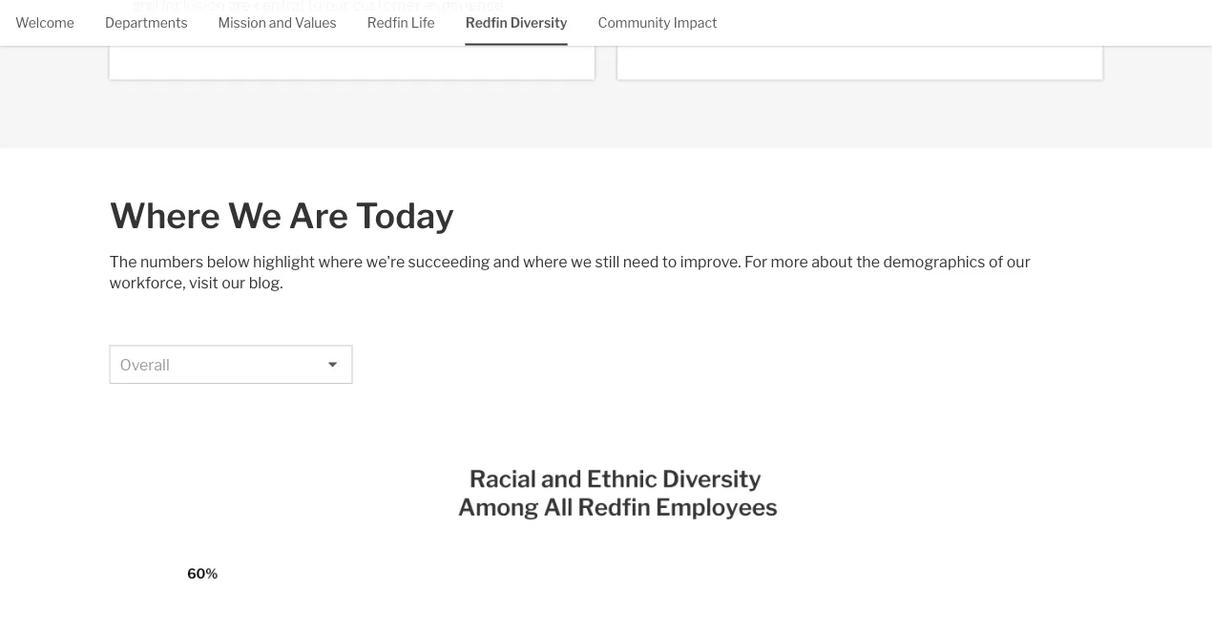 Task type: describe. For each thing, give the bounding box(es) containing it.
redfin life
[[367, 15, 435, 31]]

welcome link
[[15, 0, 74, 44]]

to
[[662, 253, 677, 271]]

today
[[356, 194, 455, 236]]

blog.
[[249, 274, 283, 292]]

numbers
[[140, 253, 204, 271]]

below
[[207, 253, 250, 271]]

of
[[989, 253, 1004, 271]]

are
[[289, 194, 349, 236]]

succeeding
[[408, 253, 490, 271]]

community impact link
[[598, 0, 717, 44]]

community impact
[[598, 15, 717, 31]]

values
[[295, 15, 337, 31]]

community
[[598, 15, 671, 31]]

departments
[[105, 15, 188, 31]]

0 vertical spatial our
[[1007, 253, 1031, 271]]

we're
[[366, 253, 405, 271]]

where
[[109, 194, 220, 236]]

life
[[411, 15, 435, 31]]

diversity
[[510, 15, 568, 31]]

we
[[227, 194, 282, 236]]

improve.
[[681, 253, 742, 271]]

visit
[[189, 274, 218, 292]]

0 horizontal spatial and
[[269, 15, 292, 31]]

for
[[745, 253, 768, 271]]

welcome
[[15, 15, 74, 31]]

and inside the numbers below highlight where we're succeeding and where we still need to improve. for more about the demographics of our workforce, visit our blog.
[[493, 253, 520, 271]]

we
[[571, 253, 592, 271]]

redfin diversity link
[[466, 0, 568, 44]]

departments link
[[105, 0, 188, 44]]



Task type: vqa. For each thing, say whether or not it's contained in the screenshot.
Diversity
yes



Task type: locate. For each thing, give the bounding box(es) containing it.
2 where from the left
[[523, 253, 568, 271]]

highlight
[[253, 253, 315, 271]]

1 horizontal spatial where
[[523, 253, 568, 271]]

1 horizontal spatial redfin
[[466, 15, 508, 31]]

workforce,
[[109, 274, 186, 292]]

our
[[1007, 253, 1031, 271], [222, 274, 246, 292]]

1 horizontal spatial our
[[1007, 253, 1031, 271]]

redfin diversity
[[466, 15, 568, 31]]

1 where from the left
[[318, 253, 363, 271]]

redfin
[[367, 15, 408, 31], [466, 15, 508, 31]]

0 horizontal spatial our
[[222, 274, 246, 292]]

0 horizontal spatial redfin
[[367, 15, 408, 31]]

mission and values link
[[218, 0, 337, 44]]

our down below
[[222, 274, 246, 292]]

the numbers below highlight where we're succeeding and where we still need to improve. for more about the demographics of our workforce, visit our blog.
[[109, 253, 1031, 292]]

mission
[[218, 15, 266, 31]]

and
[[269, 15, 292, 31], [493, 253, 520, 271]]

where
[[318, 253, 363, 271], [523, 253, 568, 271]]

demographics
[[884, 253, 986, 271]]

redfin for redfin life
[[367, 15, 408, 31]]

the
[[857, 253, 880, 271]]

and right succeeding
[[493, 253, 520, 271]]

redfin left life
[[367, 15, 408, 31]]

more
[[771, 253, 809, 271]]

the
[[109, 253, 137, 271]]

redfin life link
[[367, 0, 435, 44]]

still
[[595, 253, 620, 271]]

1 horizontal spatial and
[[493, 253, 520, 271]]

0 horizontal spatial where
[[318, 253, 363, 271]]

where we are today
[[109, 194, 455, 236]]

need
[[623, 253, 659, 271]]

mission and values
[[218, 15, 337, 31]]

redfin for redfin diversity
[[466, 15, 508, 31]]

impact
[[674, 15, 717, 31]]

1 vertical spatial and
[[493, 253, 520, 271]]

1 vertical spatial our
[[222, 274, 246, 292]]

2 redfin from the left
[[466, 15, 508, 31]]

1 redfin from the left
[[367, 15, 408, 31]]

where left we're
[[318, 253, 363, 271]]

graph of overall diversity at redfin image
[[109, 415, 1103, 634]]

about
[[812, 253, 853, 271]]

where left "we"
[[523, 253, 568, 271]]

and left values
[[269, 15, 292, 31]]

our right "of"
[[1007, 253, 1031, 271]]

0 vertical spatial and
[[269, 15, 292, 31]]

redfin left diversity at the left top of page
[[466, 15, 508, 31]]

overall
[[120, 356, 170, 374]]



